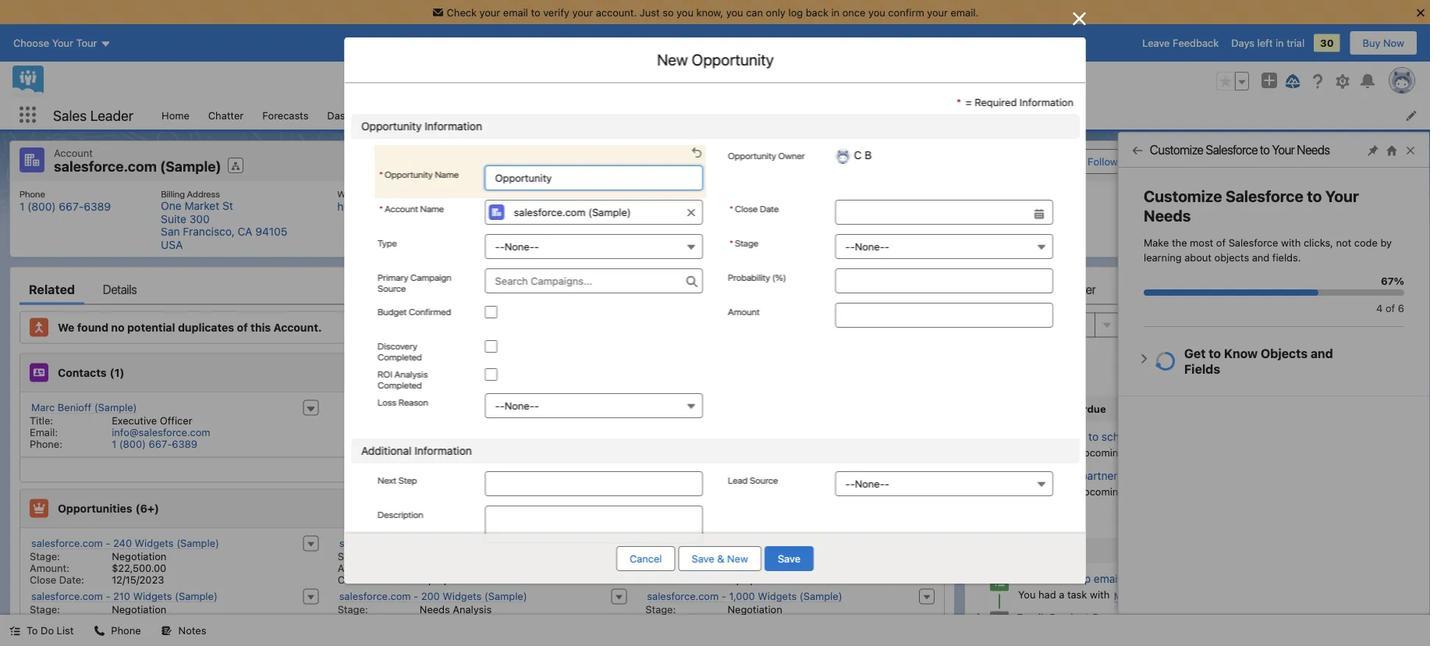 Task type: vqa. For each thing, say whether or not it's contained in the screenshot.
bottom Nurturing
no



Task type: describe. For each thing, give the bounding box(es) containing it.
Type button
[[485, 234, 703, 259]]

have for call
[[1039, 447, 1061, 458]]

view account hierarchy button
[[1147, 149, 1286, 174]]

discuss
[[1038, 469, 1078, 482]]

Primary Campaign Source text field
[[485, 268, 703, 293]]

content link
[[850, 101, 906, 130]]

0 vertical spatial group
[[1216, 72, 1249, 91]]

related link
[[29, 273, 75, 305]]

widgets for $22,500.00
[[135, 537, 174, 549]]

account down sales
[[54, 147, 93, 158]]

with inside send follow up email for customer conference (sample) you had a task with marc benioff (sample)
[[1090, 589, 1110, 600]]

30
[[1320, 37, 1334, 49]]

needs down salesforce.com - 320 widgets (sample) link
[[728, 550, 758, 562]]

send
[[1017, 572, 1042, 585]]

you have an upcoming task with for marc
[[1018, 447, 1172, 458]]

list
[[57, 625, 74, 636]]

needs up "make"
[[1144, 206, 1191, 225]]

confirmed
[[408, 306, 451, 317]]

send follow up email for customer conference (sample) link
[[1017, 572, 1296, 585]]

0 vertical spatial chatter
[[208, 109, 244, 121]]

amount
[[728, 306, 759, 317]]

info@salesforce.com
[[112, 426, 210, 438]]

account up 'c'
[[521, 188, 555, 199]]

only
[[766, 6, 786, 18]]

delete button
[[1329, 149, 1386, 174]]

your inside customize salesforce to your needs
[[1325, 187, 1359, 205]]

leader
[[90, 107, 133, 123]]

probability (%)
[[728, 272, 786, 282]]

group containing *
[[728, 200, 1053, 225]]

320
[[729, 537, 748, 549]]

salesforce.com - 200 widgets (sample)
[[339, 590, 527, 602]]

source inside lead source --none--
[[749, 474, 778, 485]]

save for save
[[778, 553, 801, 564]]

required
[[974, 96, 1016, 108]]

* for * opportunity name
[[379, 169, 383, 179]]

view for view account hierarchy
[[1160, 155, 1183, 167]]

activity link
[[984, 273, 1030, 305]]

opportunity information
[[361, 120, 482, 133]]

assets
[[916, 109, 947, 121]]

demo
[[1150, 430, 1179, 443]]

now
[[1383, 37, 1404, 49]]

new inside button
[[727, 553, 748, 564]]

potential
[[127, 321, 175, 334]]

widgets for 11/28/2023
[[443, 537, 482, 549]]

negotiation inside the salesforce.com - 1,000 widgets (sample) element
[[728, 603, 782, 615]]

http://www.salesforce.com link
[[337, 200, 471, 213]]

1 inside "phone 1 (800) 667-6389"
[[19, 200, 24, 213]]

opportunities list item
[[573, 101, 676, 130]]

text default image
[[161, 625, 172, 636]]

tab list containing activity
[[975, 273, 1411, 305]]

you inside send follow up email for customer conference (sample) you had a task with marc benioff (sample)
[[1018, 589, 1036, 600]]

to down overdue
[[1089, 430, 1099, 443]]

6389 inside "phone 1 (800) 667-6389"
[[84, 200, 111, 213]]

0 horizontal spatial 1 (800) 667-6389 link
[[19, 200, 111, 213]]

progress bar progress bar
[[1144, 289, 1404, 296]]

product
[[1050, 611, 1089, 624]]

just
[[640, 6, 660, 18]]

marc benioff (sample) element
[[20, 398, 328, 451]]

salesforce.com - 200 widgets (sample) element
[[328, 587, 636, 640]]

0 vertical spatial email
[[503, 6, 528, 18]]

the
[[1172, 236, 1187, 248]]

home
[[162, 109, 189, 121]]

all left "time"
[[1223, 345, 1235, 357]]

discovery
[[377, 340, 417, 351]]

with down discuss partnership opportunities (sample)
[[1150, 486, 1170, 497]]

task image for you have an upcoming task with
[[990, 469, 1009, 488]]

phone for phone
[[111, 625, 141, 636]]

duplicates
[[178, 321, 234, 334]]

12/15/2023
[[112, 574, 164, 586]]

Loss Reason button
[[485, 393, 703, 418]]

address
[[187, 188, 220, 199]]

amount: inside the salesforce.com - 1,000 widgets (sample) element
[[646, 615, 685, 627]]

benioff inside send follow up email for customer conference (sample) you had a task with marc benioff (sample)
[[1140, 590, 1174, 602]]

0 vertical spatial salesforce
[[1206, 142, 1258, 157]]

customer
[[1140, 572, 1188, 585]]

related
[[29, 282, 75, 296]]

phone for phone 1 (800) 667-6389
[[19, 188, 45, 199]]

primary campaign source
[[377, 272, 451, 293]]

(6+)
[[135, 502, 159, 515]]

list containing one market st
[[10, 181, 1420, 257]]

information for opportunity information
[[424, 120, 482, 133]]

amount: inside salesforce.com - 200 widgets (sample) element
[[338, 615, 377, 627]]

executive
[[112, 415, 157, 426]]

clicks,
[[1304, 236, 1333, 248]]

salesforce.com (Sample) text field
[[485, 200, 703, 225]]

close for $22,500.00 close date:
[[30, 574, 56, 586]]

information for additional information
[[414, 444, 472, 457]]

officer
[[160, 415, 192, 426]]

* account name
[[379, 203, 444, 214]]

phone button
[[85, 615, 150, 646]]

email inside send follow up email for customer conference (sample) you had a task with marc benioff (sample)
[[1094, 572, 1120, 585]]

so
[[663, 6, 674, 18]]

call marc to schedule demo (sample) link
[[1038, 430, 1227, 443]]

c
[[541, 201, 549, 214]]

view all link
[[20, 457, 944, 482]]

1 vertical spatial email:
[[1017, 611, 1047, 624]]

1 you from the left
[[677, 6, 694, 18]]

buy
[[1363, 37, 1381, 49]]

you for discuss partnership opportunities (sample)
[[1018, 486, 1036, 497]]

analysis inside salesforce.com - 200 widgets (sample) element
[[453, 603, 492, 615]]

opportunities image
[[30, 499, 48, 518]]

probability
[[728, 272, 770, 282]]

3 you from the left
[[868, 6, 885, 18]]

1 vertical spatial customize
[[1144, 187, 1222, 205]]

salesforce.com - 320 widgets (sample)
[[647, 537, 835, 549]]

view for view all
[[464, 464, 486, 476]]

contacts list item
[[768, 101, 850, 130]]

primary
[[377, 272, 408, 282]]

240
[[113, 537, 132, 549]]

edit
[[1299, 155, 1317, 167]]

amount: inside salesforce.com - 240 widgets (sample) element
[[30, 562, 69, 574]]

amount: inside salesforce.com - 210 widgets (sample) element
[[30, 615, 69, 627]]

you for call marc to schedule demo (sample)
[[1018, 447, 1036, 458]]

11/12/2023
[[728, 574, 778, 586]]

content
[[859, 109, 897, 121]]

confirm
[[888, 6, 924, 18]]

=
[[965, 96, 972, 108]]

to do list
[[27, 625, 74, 636]]

& for overdue
[[1053, 403, 1061, 414]]

date
[[759, 203, 778, 214]]

stage: for salesforce.com - 320 widgets (sample)
[[646, 550, 676, 562]]

for
[[1123, 572, 1137, 585]]

opportunities for opportunities
[[582, 109, 647, 121]]

all right "time"
[[1268, 345, 1280, 357]]

task for opportunities
[[1127, 486, 1147, 497]]

amount: inside the stage: amount: close date:
[[338, 562, 377, 574]]

phone 1 (800) 667-6389
[[19, 188, 111, 213]]

widgets for $34,000.00
[[751, 537, 790, 549]]

campaign
[[410, 272, 451, 282]]

1 vertical spatial customize salesforce to your needs
[[1144, 187, 1359, 225]]

check your email to verify your account. just so you know, you can only log back in once you confirm your email.
[[447, 6, 979, 18]]

(800) inside "phone 1 (800) 667-6389"
[[27, 200, 56, 213]]

have for discuss
[[1039, 486, 1061, 497]]

text default image for phone
[[94, 625, 105, 636]]

0 vertical spatial customize salesforce to your needs
[[1150, 142, 1330, 157]]

all inside related tab panel
[[489, 464, 501, 476]]

an for marc
[[1064, 447, 1075, 458]]

to down edit on the top of page
[[1307, 187, 1322, 205]]

usa
[[161, 238, 183, 251]]

salesforce.com - 210 widgets (sample) element
[[20, 587, 328, 640]]

date: for salesforce.com - 240 widgets (sample)
[[59, 574, 84, 586]]

marc benioff (sample)
[[31, 401, 137, 413]]

filters:
[[1188, 345, 1220, 357]]

market
[[185, 199, 219, 212]]

negotiation amount: for $22,500.00
[[30, 550, 166, 574]]

(%)
[[772, 272, 786, 282]]

salesforce.com - 210 widgets (sample) link
[[31, 590, 218, 603]]

* for * = required information
[[956, 96, 961, 108]]

94105
[[255, 225, 287, 238]]

0 vertical spatial customize
[[1150, 142, 1204, 157]]

salesforce.com - 350 widgets (sample) element
[[328, 534, 636, 587]]

roi analysis completed
[[377, 368, 427, 390]]

left
[[1257, 37, 1273, 49]]

1 vertical spatial analysis
[[761, 550, 800, 562]]

widgets down 11/12/2023
[[758, 590, 797, 602]]

can
[[746, 6, 763, 18]]

2 • from the left
[[1328, 345, 1333, 357]]

1 vertical spatial in
[[1276, 37, 1284, 49]]

$100,000.00
[[728, 615, 787, 627]]

assets list item
[[906, 101, 977, 130]]

1 vertical spatial marc benioff (sample) link
[[1114, 590, 1220, 603]]

contacts for contacts
[[778, 109, 820, 121]]

salesforce.com for salesforce.com - 320 widgets (sample)
[[647, 537, 719, 549]]

new opportunity
[[657, 50, 773, 69]]

Description text field
[[485, 506, 703, 543]]

related tab panel
[[20, 305, 945, 646]]

suite
[[161, 212, 186, 225]]

ca
[[238, 225, 252, 238]]

1 vertical spatial 1 (800) 667-6389 link
[[112, 438, 197, 450]]

check
[[447, 6, 477, 18]]

name for * account name
[[420, 203, 444, 214]]

667- inside "phone 1 (800) 667-6389"
[[59, 200, 84, 213]]

partnership
[[1081, 469, 1139, 482]]

roi
[[377, 368, 392, 379]]

st
[[222, 199, 233, 212]]

account up type
[[384, 203, 418, 214]]

1 • from the left
[[1261, 345, 1266, 357]]

code
[[1354, 236, 1378, 248]]

we
[[58, 321, 74, 334]]

task image
[[990, 430, 1009, 449]]

$20,000.00 for $20,000.00
[[420, 615, 474, 627]]

negotiation amount: inside the salesforce.com - 1,000 widgets (sample) element
[[646, 603, 782, 627]]

dashboards list item
[[318, 101, 414, 130]]

chatter link for activity link
[[1058, 273, 1096, 305]]

home link
[[152, 101, 199, 130]]

loss reason --none--
[[377, 396, 539, 412]]

salesforce.com - 240 widgets (sample) element
[[20, 534, 328, 587]]

0 vertical spatial marc benioff (sample) link
[[31, 401, 137, 414]]

opportunities
[[1142, 469, 1209, 482]]

11/5/2023
[[112, 627, 158, 639]]

marc inside related tab panel
[[31, 401, 55, 413]]

widgets down 11/28/2023
[[443, 590, 482, 602]]

upcoming
[[999, 403, 1051, 414]]



Task type: locate. For each thing, give the bounding box(es) containing it.
0 vertical spatial task image
[[990, 469, 1009, 488]]

& for new
[[717, 553, 724, 564]]

leave feedback link
[[1142, 37, 1219, 49]]

• right activities
[[1328, 345, 1333, 357]]

1 vertical spatial 1
[[112, 438, 116, 450]]

3 you from the top
[[1018, 589, 1036, 600]]

campaigns list item
[[676, 101, 768, 130]]

1 text default image from the left
[[9, 625, 20, 636]]

progress bar image
[[1144, 289, 1318, 296]]

task down "call marc to schedule demo (sample)" link
[[1127, 447, 1147, 458]]

chatter link right activity link
[[1058, 273, 1096, 305]]

opportunities for opportunities (6+)
[[58, 502, 132, 515]]

1 vertical spatial phone
[[111, 625, 141, 636]]

1 have from the top
[[1039, 447, 1061, 458]]

0 horizontal spatial chatter link
[[199, 101, 253, 130]]

tab list
[[20, 273, 945, 305], [975, 273, 1411, 305]]

stage: for salesforce.com - 210 widgets (sample)
[[30, 603, 60, 615]]

none- for lead source --none--
[[855, 478, 884, 490]]

none- inside * stage --none--
[[855, 241, 884, 252]]

1 inside the marc benioff (sample) element
[[112, 438, 116, 450]]

name down * opportunity name
[[420, 203, 444, 214]]

$20,000.00 inside salesforce.com - 200 widgets (sample) element
[[420, 615, 474, 627]]

0 vertical spatial have
[[1039, 447, 1061, 458]]

text default image left 'to'
[[9, 625, 20, 636]]

upcoming
[[1078, 447, 1124, 458], [1078, 486, 1124, 497]]

of inside make the most of salesforce with clicks, not code by learning about objects and fields.
[[1216, 236, 1226, 248]]

tab list down about
[[975, 273, 1411, 305]]

task image for you had a task with
[[990, 572, 1009, 591]]

task image
[[990, 469, 1009, 488], [990, 572, 1009, 591]]

Next Step text field
[[485, 471, 703, 496]]

text default image right list
[[94, 625, 105, 636]]

stage: for salesforce.com - 200 widgets (sample)
[[338, 603, 368, 615]]

chatter link for home link
[[199, 101, 253, 130]]

2 horizontal spatial your
[[927, 6, 948, 18]]

your left edit on the top of page
[[1272, 142, 1295, 157]]

make the most of salesforce with clicks, not code by learning about objects and fields.
[[1144, 236, 1392, 263]]

loss
[[377, 396, 396, 407]]

in right back on the right top of the page
[[831, 6, 840, 18]]

stage: inside the salesforce.com - 1,000 widgets (sample) element
[[646, 603, 676, 615]]

email image
[[990, 611, 1009, 630]]

upcoming & overdue
[[999, 403, 1106, 414]]

benioff down send follow up email for customer conference (sample) link
[[1140, 590, 1174, 602]]

1 horizontal spatial •
[[1328, 345, 1333, 357]]

date: up list
[[59, 574, 84, 586]]

stage: inside salesforce.com - 210 widgets (sample) element
[[30, 603, 60, 615]]

2 vertical spatial task
[[1067, 589, 1087, 600]]

stage: for salesforce.com - 240 widgets (sample)
[[30, 550, 60, 562]]

analysis inside roi analysis completed
[[394, 368, 427, 379]]

salesforce.com - 320 widgets (sample) link
[[647, 537, 835, 550]]

additional
[[361, 444, 411, 457]]

0 vertical spatial marc
[[31, 401, 55, 413]]

opportunities down search...
[[582, 109, 647, 121]]

1 an from the top
[[1064, 447, 1075, 458]]

date: inside the stage: amount: close date:
[[367, 574, 392, 586]]

2 task image from the top
[[990, 572, 1009, 591]]

0 vertical spatial new
[[657, 50, 688, 69]]

verify
[[543, 6, 569, 18]]

buy now button
[[1349, 30, 1418, 55]]

an down discuss
[[1064, 486, 1075, 497]]

your right check
[[479, 6, 500, 18]]

1 upcoming from the top
[[1078, 447, 1124, 458]]

contacts up opportunity owner
[[778, 109, 820, 121]]

date: for salesforce.com - 210 widgets (sample)
[[59, 627, 84, 639]]

demo
[[1092, 611, 1122, 624]]

phone inside "phone 1 (800) 667-6389"
[[19, 188, 45, 199]]

1 vertical spatial salesforce
[[1226, 187, 1304, 205]]

salesforce.com (sample)
[[54, 158, 221, 175]]

1 you have an upcoming task with from the top
[[1018, 447, 1172, 458]]

list up opportunity owner
[[152, 101, 1430, 130]]

0 horizontal spatial &
[[717, 553, 724, 564]]

0 vertical spatial you
[[1018, 447, 1036, 458]]

1 horizontal spatial (800)
[[119, 438, 146, 450]]

reports link
[[414, 101, 469, 130]]

none- for loss reason --none--
[[504, 400, 534, 412]]

date: up salesforce.com - 200 widgets (sample)
[[367, 574, 392, 586]]

no
[[111, 321, 124, 334]]

salesforce inside make the most of salesforce with clicks, not code by learning about objects and fields.
[[1229, 236, 1278, 248]]

chatter right home in the left top of the page
[[208, 109, 244, 121]]

salesforce.com up $22,500.00 close date: at the left of page
[[31, 537, 103, 549]]

owner for opportunity owner
[[778, 150, 805, 161]]

1 vertical spatial you
[[1018, 486, 1036, 497]]

of left this
[[237, 321, 248, 334]]

your right verify on the left top of page
[[572, 6, 593, 18]]

information up * opportunity name
[[424, 120, 482, 133]]

1 horizontal spatial 1 (800) 667-6389 link
[[112, 438, 197, 450]]

progress bar
[[1156, 352, 1175, 371]]

a
[[1059, 589, 1064, 600]]

2 vertical spatial information
[[414, 444, 472, 457]]

0 horizontal spatial email:
[[30, 426, 58, 438]]

0 vertical spatial your
[[1272, 142, 1295, 157]]

1 vertical spatial upcoming
[[1078, 486, 1124, 497]]

opportunities up 240
[[58, 502, 132, 515]]

1 vertical spatial email
[[1094, 572, 1120, 585]]

None text field
[[485, 165, 703, 190], [835, 200, 1053, 225], [485, 165, 703, 190], [835, 200, 1053, 225]]

activities
[[1283, 345, 1325, 357]]

1 horizontal spatial save
[[778, 553, 801, 564]]

salesforce.com - 240 widgets (sample)
[[31, 537, 219, 549]]

all down 'loss reason --none--'
[[489, 464, 501, 476]]

contacts
[[778, 109, 820, 121], [58, 366, 107, 379]]

with down up
[[1090, 589, 1110, 600]]

list
[[152, 101, 1430, 130], [10, 181, 1420, 257]]

contacts (1)
[[58, 366, 124, 379]]

email right up
[[1094, 572, 1120, 585]]

0 vertical spatial name
[[435, 169, 458, 179]]

salesforce.com up list
[[31, 590, 103, 602]]

2 you from the top
[[1018, 486, 1036, 497]]

follow button
[[1059, 149, 1131, 174]]

marc down for
[[1114, 590, 1138, 602]]

0 vertical spatial &
[[1053, 403, 1061, 414]]

with up fields.
[[1281, 236, 1301, 248]]

negotiation for 240
[[112, 550, 166, 562]]

benioff down contacts (1)
[[58, 401, 91, 413]]

an for partnership
[[1064, 486, 1075, 497]]

opportunities link
[[573, 101, 656, 130]]

0 vertical spatial needs analysis amount:
[[646, 550, 800, 574]]

view down "additional information"
[[464, 464, 486, 476]]

1 $20,000.00 from the left
[[112, 615, 166, 627]]

stage: inside the stage: amount: close date:
[[338, 550, 368, 562]]

once
[[842, 6, 866, 18]]

to left "edit" button
[[1260, 142, 1270, 157]]

stage: inside salesforce.com - 200 widgets (sample) element
[[338, 603, 368, 615]]

upcoming for marc
[[1078, 447, 1124, 458]]

1 vertical spatial 6389
[[172, 438, 197, 450]]

campaigns link
[[676, 101, 748, 130]]

accounts list item
[[490, 101, 573, 130]]

0 horizontal spatial owner
[[557, 188, 583, 199]]

* for * close date
[[729, 203, 733, 214]]

date: inside $22,500.00 close date:
[[59, 574, 84, 586]]

0 vertical spatial benioff
[[58, 401, 91, 413]]

contacts for contacts (1)
[[58, 366, 107, 379]]

0 horizontal spatial phone
[[19, 188, 45, 199]]

667- down salesforce.com (sample)
[[59, 200, 84, 213]]

cancel
[[630, 553, 662, 564]]

c b
[[541, 201, 559, 214]]

salesforce.com down the stage: amount: close date: at left
[[339, 590, 411, 602]]

contacts inside 'list item'
[[778, 109, 820, 121]]

1 horizontal spatial new
[[727, 553, 748, 564]]

$20,000.00 down salesforce.com - 200 widgets (sample) link
[[420, 615, 474, 627]]

salesforce.com for salesforce.com - 210 widgets (sample)
[[31, 590, 103, 602]]

objects
[[1214, 252, 1249, 263]]

0 vertical spatial list
[[152, 101, 1430, 130]]

make
[[1144, 236, 1169, 248]]

task image down task icon
[[990, 469, 1009, 488]]

you right so at the left
[[677, 6, 694, 18]]

text default image inside phone "button"
[[94, 625, 105, 636]]

date: down the save & new button
[[675, 574, 700, 586]]

350
[[421, 537, 440, 549]]

you have an upcoming task with
[[1018, 447, 1172, 458], [1018, 486, 1172, 497]]

0 horizontal spatial analysis
[[394, 368, 427, 379]]

2 an from the top
[[1064, 486, 1075, 497]]

marc benioff (sample) link up executive officer email:
[[31, 401, 137, 414]]

1,000
[[729, 590, 755, 602]]

needs analysis amount: down 200
[[338, 603, 492, 627]]

Stage, --None-- button
[[835, 234, 1053, 259]]

all
[[1223, 345, 1235, 357], [1268, 345, 1280, 357], [1336, 345, 1347, 357], [489, 464, 501, 476]]

chatter
[[208, 109, 244, 121], [1058, 282, 1096, 296]]

chatter link
[[199, 101, 253, 130], [1058, 273, 1096, 305]]

one
[[161, 199, 182, 212]]

0 vertical spatial upcoming
[[1078, 447, 1124, 458]]

salesforce left "edit" button
[[1206, 142, 1258, 157]]

1 horizontal spatial email:
[[1017, 611, 1047, 624]]

task for to
[[1127, 447, 1147, 458]]

negotiation amount: inside salesforce.com - 240 widgets (sample) element
[[30, 550, 166, 574]]

you right once
[[868, 6, 885, 18]]

negotiation down salesforce.com - 1,000 widgets (sample) link
[[728, 603, 782, 615]]

opportunities inside related tab panel
[[58, 502, 132, 515]]

benioff
[[58, 401, 91, 413], [1140, 590, 1174, 602]]

1 your from the left
[[479, 6, 500, 18]]

none- inside type --none--
[[504, 241, 534, 252]]

salesforce.com - 200 widgets (sample) link
[[339, 590, 527, 603]]

1 vertical spatial marc
[[1060, 430, 1086, 443]]

to
[[531, 6, 540, 18], [1260, 142, 1270, 157], [1307, 187, 1322, 205], [1089, 430, 1099, 443]]

email: product demo (sample)
[[1017, 611, 1171, 624]]

salesforce.com for salesforce.com - 350 widgets (sample)
[[339, 537, 411, 549]]

to left verify on the left top of page
[[531, 6, 540, 18]]

marc right call
[[1060, 430, 1086, 443]]

close inside $34,000.00 close date:
[[646, 574, 672, 586]]

0 vertical spatial information
[[1019, 96, 1073, 108]]

billing
[[161, 188, 185, 199]]

2 upcoming from the top
[[1078, 486, 1124, 497]]

marc benioff (sample) link
[[31, 401, 137, 414], [1114, 590, 1220, 603]]

salesforce up and
[[1229, 236, 1278, 248]]

& inside dropdown button
[[1053, 403, 1061, 414]]

0 vertical spatial in
[[831, 6, 840, 18]]

0 vertical spatial owner
[[778, 150, 805, 161]]

Amount text field
[[835, 303, 1053, 328]]

tab list down type --none--
[[20, 273, 945, 305]]

date:
[[59, 574, 84, 586], [367, 574, 392, 586], [675, 574, 700, 586], [59, 627, 84, 639]]

1 vertical spatial benioff
[[1140, 590, 1174, 602]]

upcoming for partnership
[[1078, 486, 1124, 497]]

phone
[[19, 188, 45, 199], [111, 625, 141, 636]]

stage:
[[30, 550, 60, 562], [338, 550, 368, 562], [646, 550, 676, 562], [30, 603, 60, 615], [338, 603, 368, 615], [646, 603, 676, 615]]

close inside the stage: amount: close date:
[[338, 574, 364, 586]]

information right required
[[1019, 96, 1073, 108]]

0 horizontal spatial (800)
[[27, 200, 56, 213]]

1 horizontal spatial email
[[1094, 572, 1120, 585]]

0 vertical spatial 667-
[[59, 200, 84, 213]]

type --none--
[[377, 237, 539, 252]]

Lead Source button
[[835, 471, 1053, 496]]

$20,000.00 for $20,000.00 close date:
[[112, 615, 166, 627]]

1 vertical spatial completed
[[377, 379, 422, 390]]

0 vertical spatial of
[[1216, 236, 1226, 248]]

of up objects
[[1216, 236, 1226, 248]]

1 horizontal spatial you
[[726, 6, 743, 18]]

* for * stage --none--
[[729, 237, 733, 248]]

needs left delete
[[1297, 142, 1330, 157]]

0 horizontal spatial new
[[657, 50, 688, 69]]

view inside button
[[1160, 155, 1183, 167]]

1 horizontal spatial chatter link
[[1058, 273, 1096, 305]]

2 text default image from the left
[[94, 625, 105, 636]]

1 tab list from the left
[[20, 273, 945, 305]]

1 vertical spatial source
[[749, 474, 778, 485]]

0 horizontal spatial save
[[692, 553, 714, 564]]

close for $20,000.00 close date:
[[30, 627, 56, 639]]

needs
[[1297, 142, 1330, 157], [1144, 206, 1191, 225], [728, 550, 758, 562], [420, 603, 450, 615]]

benioff inside related tab panel
[[58, 401, 91, 413]]

date: inside $20,000.00 close date:
[[59, 627, 84, 639]]

2 horizontal spatial you
[[868, 6, 885, 18]]

0 horizontal spatial email
[[503, 6, 528, 18]]

2 vertical spatial salesforce
[[1229, 236, 1278, 248]]

marc inside send follow up email for customer conference (sample) you had a task with marc benioff (sample)
[[1114, 590, 1138, 602]]

1 vertical spatial view
[[464, 464, 486, 476]]

contacts image
[[30, 363, 48, 382]]

2 tab list from the left
[[975, 273, 1411, 305]]

billing address one market st suite 300 san francisco, ca 94105 usa
[[161, 188, 287, 251]]

completed inside roi analysis completed
[[377, 379, 422, 390]]

$20,000.00
[[112, 615, 166, 627], [420, 615, 474, 627]]

$20,000.00 inside $20,000.00 close date:
[[112, 615, 166, 627]]

Probability (%) text field
[[835, 268, 1053, 293]]

negotiation for 210
[[112, 603, 166, 615]]

source up budget
[[377, 282, 405, 293]]

source right lead
[[749, 474, 778, 485]]

0 horizontal spatial opportunities
[[58, 502, 132, 515]]

negotiation inside salesforce.com - 240 widgets (sample) element
[[112, 550, 166, 562]]

(800) inside the marc benioff (sample) element
[[119, 438, 146, 450]]

0 vertical spatial view
[[1160, 155, 1183, 167]]

0 vertical spatial phone
[[19, 188, 45, 199]]

campaigns
[[686, 109, 739, 121]]

0 vertical spatial an
[[1064, 447, 1075, 458]]

none- inside 'loss reason --none--'
[[504, 400, 534, 412]]

1 horizontal spatial your
[[572, 6, 593, 18]]

1 horizontal spatial text default image
[[94, 625, 105, 636]]

marc up title: at the left bottom of the page
[[31, 401, 55, 413]]

2 horizontal spatial analysis
[[761, 550, 800, 562]]

1 horizontal spatial source
[[749, 474, 778, 485]]

widgets
[[135, 537, 174, 549], [443, 537, 482, 549], [751, 537, 790, 549], [133, 590, 172, 602], [443, 590, 482, 602], [758, 590, 797, 602]]

2 your from the left
[[572, 6, 593, 18]]

inverse image
[[1070, 9, 1089, 28]]

email.
[[951, 6, 979, 18]]

this
[[251, 321, 271, 334]]

dashboards
[[327, 109, 384, 121]]

1 horizontal spatial 1
[[112, 438, 116, 450]]

salesforce down "hierarchy"
[[1226, 187, 1304, 205]]

1 save from the left
[[692, 553, 714, 564]]

view right follow
[[1160, 155, 1183, 167]]

1 vertical spatial have
[[1039, 486, 1061, 497]]

1 horizontal spatial owner
[[778, 150, 805, 161]]

6389 down salesforce.com (sample)
[[84, 200, 111, 213]]

save button
[[765, 546, 814, 571]]

analysis up 11/12/2023
[[761, 550, 800, 562]]

close inside $22,500.00 close date:
[[30, 574, 56, 586]]

account left "hierarchy"
[[1186, 155, 1225, 167]]

opportunities inside list item
[[582, 109, 647, 121]]

6389 down officer
[[172, 438, 197, 450]]

name up the * account name
[[435, 169, 458, 179]]

close for * close date
[[735, 203, 757, 214]]

widgets for $20,000.00
[[133, 590, 172, 602]]

email left verify on the left top of page
[[503, 6, 528, 18]]

1 vertical spatial you have an upcoming task with
[[1018, 486, 1172, 497]]

0 horizontal spatial 667-
[[59, 200, 84, 213]]

sales leader
[[53, 107, 133, 123]]

close inside $20,000.00 close date:
[[30, 627, 56, 639]]

to do list button
[[0, 615, 83, 646]]

date: inside $34,000.00 close date:
[[675, 574, 700, 586]]

salesforce.com - 1,000 widgets (sample) element
[[636, 587, 944, 640]]

3 your from the left
[[927, 6, 948, 18]]

salesforce.com for salesforce.com - 1,000 widgets (sample)
[[647, 590, 719, 602]]

with down the demo
[[1150, 447, 1170, 458]]

negotiation amount: inside salesforce.com - 210 widgets (sample) element
[[30, 603, 166, 627]]

text default image
[[9, 625, 20, 636], [94, 625, 105, 636]]

email: down marc benioff (sample)
[[30, 426, 58, 438]]

* inside * stage --none--
[[729, 237, 733, 248]]

1 horizontal spatial chatter
[[1058, 282, 1096, 296]]

contacts link
[[768, 101, 830, 130]]

filters: all time • all activities • all types
[[1188, 345, 1376, 357]]

save up 11/12/2023
[[778, 553, 801, 564]]

contacts inside related tab panel
[[58, 366, 107, 379]]

chatter link right home in the left top of the page
[[199, 101, 253, 130]]

text default image inside to do list button
[[9, 625, 20, 636]]

0 horizontal spatial contacts
[[58, 366, 107, 379]]

amount:
[[30, 562, 69, 574], [338, 562, 377, 574], [646, 562, 685, 574], [30, 615, 69, 627], [338, 615, 377, 627], [646, 615, 685, 627]]

1 task image from the top
[[990, 469, 1009, 488]]

completed up the loss
[[377, 379, 422, 390]]

0 horizontal spatial marc benioff (sample) link
[[31, 401, 137, 414]]

close inside group
[[735, 203, 757, 214]]

0 vertical spatial 1
[[19, 200, 24, 213]]

67% status
[[1144, 265, 1404, 314]]

group down days
[[1216, 72, 1249, 91]]

upcoming down the partnership
[[1078, 486, 1124, 497]]

log
[[788, 6, 803, 18]]

salesforce.com up the stage: amount: close date: at left
[[339, 537, 411, 549]]

tab list containing related
[[20, 273, 945, 305]]

salesforce.com down the leader
[[54, 158, 157, 175]]

0 horizontal spatial of
[[237, 321, 248, 334]]

with inside make the most of salesforce with clicks, not code by learning about objects and fields.
[[1281, 236, 1301, 248]]

6389 inside the marc benioff (sample) element
[[172, 438, 197, 450]]

2 horizontal spatial marc
[[1114, 590, 1138, 602]]

salesforce.com down $34,000.00 close date:
[[647, 590, 719, 602]]

1 vertical spatial opportunities
[[58, 502, 132, 515]]

needs analysis amount: inside salesforce.com - 200 widgets (sample) element
[[338, 603, 492, 627]]

1 vertical spatial 667-
[[149, 438, 172, 450]]

task image left "send"
[[990, 572, 1009, 591]]

210
[[113, 590, 130, 602]]

follow
[[1045, 572, 1075, 585]]

0 vertical spatial analysis
[[394, 368, 427, 379]]

2 vertical spatial analysis
[[453, 603, 492, 615]]

task
[[1127, 447, 1147, 458], [1127, 486, 1147, 497], [1067, 589, 1087, 600]]

needs inside salesforce.com - 200 widgets (sample) element
[[420, 603, 450, 615]]

salesforce.com for salesforce.com - 200 widgets (sample)
[[339, 590, 411, 602]]

2 you have an upcoming task with from the top
[[1018, 486, 1172, 497]]

11/28/2023
[[420, 574, 472, 586]]

1 vertical spatial chatter
[[1058, 282, 1096, 296]]

negotiation down salesforce.com - 210 widgets (sample) link at the left bottom
[[112, 603, 166, 615]]

0 horizontal spatial your
[[1272, 142, 1295, 157]]

0 vertical spatial (800)
[[27, 200, 56, 213]]

in right left
[[1276, 37, 1284, 49]]

information up view all at the left bottom of page
[[414, 444, 472, 457]]

0 horizontal spatial marc
[[31, 401, 55, 413]]

close for $34,000.00 close date:
[[646, 574, 672, 586]]

reports list item
[[414, 101, 490, 130]]

phone inside phone "button"
[[111, 625, 141, 636]]

widgets up $22,500.00
[[135, 537, 174, 549]]

your left the email.
[[927, 6, 948, 18]]

account inside button
[[1186, 155, 1225, 167]]

task right the a
[[1067, 589, 1087, 600]]

source inside "primary campaign source"
[[377, 282, 405, 293]]

account.
[[274, 321, 322, 334]]

none- inside lead source --none--
[[855, 478, 884, 490]]

1 completed from the top
[[377, 351, 422, 362]]

b
[[552, 201, 559, 214]]

search...
[[565, 75, 607, 87]]

* for * account name
[[379, 203, 383, 214]]

salesforce.com up save & new
[[647, 537, 719, 549]]

about
[[1185, 252, 1212, 263]]

1 horizontal spatial of
[[1216, 236, 1226, 248]]

task inside send follow up email for customer conference (sample) you had a task with marc benioff (sample)
[[1067, 589, 1087, 600]]

667- down officer
[[149, 438, 172, 450]]

2 you from the left
[[726, 6, 743, 18]]

667- inside the marc benioff (sample) element
[[149, 438, 172, 450]]

0 horizontal spatial $20,000.00
[[112, 615, 166, 627]]

analysis down discovery completed
[[394, 368, 427, 379]]

had
[[1039, 589, 1056, 600]]

widgets down "12/15/2023"
[[133, 590, 172, 602]]

1 vertical spatial new
[[727, 553, 748, 564]]

all left types
[[1336, 345, 1347, 357]]

date: for salesforce.com - 320 widgets (sample)
[[675, 574, 700, 586]]

2 save from the left
[[778, 553, 801, 564]]

leave feedback
[[1142, 37, 1219, 49]]

negotiation inside salesforce.com - 210 widgets (sample) element
[[112, 603, 166, 615]]

stage: inside salesforce.com - 240 widgets (sample) element
[[30, 550, 60, 562]]

2 $20,000.00 from the left
[[420, 615, 474, 627]]

text default image for to do list
[[9, 625, 20, 636]]

save down salesforce.com - 320 widgets (sample) link
[[692, 553, 714, 564]]

salesforce.com for salesforce.com - 240 widgets (sample)
[[31, 537, 103, 549]]

search... button
[[535, 69, 847, 94]]

days left in trial
[[1231, 37, 1305, 49]]

0 horizontal spatial chatter
[[208, 109, 244, 121]]

1 vertical spatial task image
[[990, 572, 1009, 591]]

save for save & new
[[692, 553, 714, 564]]

types
[[1350, 345, 1376, 357]]

date: right do
[[59, 627, 84, 639]]

have down discuss
[[1039, 486, 1061, 497]]

view
[[1160, 155, 1183, 167], [464, 464, 486, 476]]

customize left "hierarchy"
[[1150, 142, 1204, 157]]

customize up the the at the right of the page
[[1144, 187, 1222, 205]]

salesforce.com for salesforce.com (sample)
[[54, 158, 157, 175]]

owner for account owner
[[557, 188, 583, 199]]

& left overdue
[[1053, 403, 1061, 414]]

view inside related tab panel
[[464, 464, 486, 476]]

1 horizontal spatial marc benioff (sample) link
[[1114, 590, 1220, 603]]

0 vertical spatial opportunities
[[582, 109, 647, 121]]

list containing home
[[152, 101, 1430, 130]]

group
[[1216, 72, 1249, 91], [728, 200, 1053, 225]]

information
[[1019, 96, 1073, 108], [424, 120, 482, 133], [414, 444, 472, 457]]

email: inside executive officer email:
[[30, 426, 58, 438]]

1 vertical spatial list
[[10, 181, 1420, 257]]

& inside button
[[717, 553, 724, 564]]

none- for * stage --none--
[[855, 241, 884, 252]]

san
[[161, 225, 180, 238]]

of inside related tab panel
[[237, 321, 248, 334]]

widgets up $34,000.00
[[751, 537, 790, 549]]

new down salesforce.com - 320 widgets (sample) link
[[727, 553, 748, 564]]

you have an upcoming task with for partnership
[[1018, 486, 1172, 497]]

0 vertical spatial contacts
[[778, 109, 820, 121]]

completed up roi on the left bottom of page
[[377, 351, 422, 362]]

stage: for salesforce.com - 1,000 widgets (sample)
[[646, 603, 676, 615]]

2 completed from the top
[[377, 379, 422, 390]]

1 horizontal spatial in
[[1276, 37, 1284, 49]]

2 have from the top
[[1039, 486, 1061, 497]]

name for * opportunity name
[[435, 169, 458, 179]]

1 vertical spatial information
[[424, 120, 482, 133]]

owner down contacts link
[[778, 150, 805, 161]]

1 you from the top
[[1018, 447, 1036, 458]]

negotiation amount: for $20,000.00
[[30, 603, 166, 627]]

delete
[[1343, 155, 1373, 167]]

negotiation amount: down 210 at left
[[30, 603, 166, 627]]

0 horizontal spatial source
[[377, 282, 405, 293]]

opportunity owner
[[728, 150, 805, 161]]



